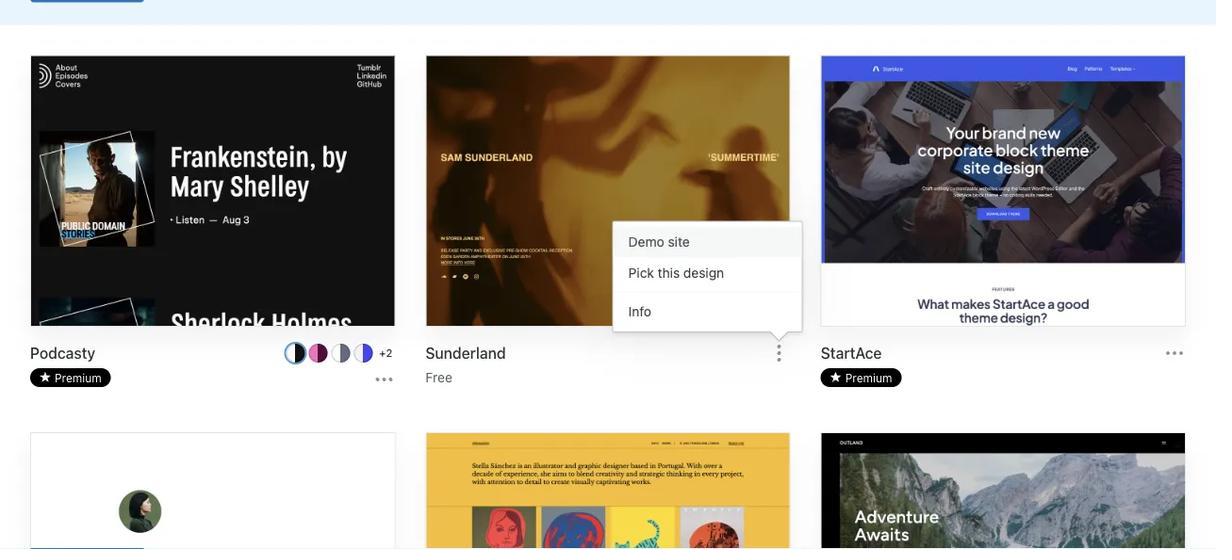 Task type: locate. For each thing, give the bounding box(es) containing it.
1 horizontal spatial premium
[[846, 372, 893, 385]]

0 horizontal spatial premium button
[[30, 369, 111, 388]]

premium down podcasty
[[55, 372, 102, 385]]

more options for theme startace image
[[1164, 343, 1186, 366]]

organizer has a simple structure and displays only the necessary information a real portfolio can benefit from. it's ready to be used by designers, artists, architects, and creators. image
[[427, 435, 790, 550]]

site
[[668, 235, 690, 251]]

1 premium from the left
[[55, 372, 102, 385]]

premium
[[55, 372, 102, 385], [846, 372, 893, 385]]

1 horizontal spatial premium button
[[821, 369, 902, 388]]

pick this design link
[[614, 258, 802, 289]]

design
[[684, 266, 724, 281]]

info link
[[614, 297, 802, 328]]

premium button down startace
[[821, 369, 902, 388]]

more options for theme podcasty image
[[373, 369, 395, 392]]

menu
[[614, 223, 802, 333]]

0 horizontal spatial premium
[[55, 372, 102, 385]]

+2
[[379, 348, 393, 360]]

2 premium button from the left
[[821, 369, 902, 388]]

premium button
[[30, 369, 111, 388], [821, 369, 902, 388]]

more options for theme sunderland image
[[768, 343, 791, 366]]

+2 button
[[377, 345, 395, 364]]

premium down startace
[[846, 372, 893, 385]]

this
[[658, 266, 680, 281]]

info
[[629, 305, 652, 320]]

tooltip
[[603, 222, 803, 343]]

menu containing demo site
[[614, 223, 802, 333]]

premium button down podcasty
[[30, 369, 111, 388]]

menu inside "tooltip"
[[614, 223, 802, 333]]



Task type: describe. For each thing, give the bounding box(es) containing it.
startace
[[821, 345, 882, 363]]

hey is a simple personal blog theme. image
[[31, 435, 395, 550]]

demo site
[[629, 235, 690, 251]]

sometimes your podcast episode cover arts deserve more attention than regular thumbnails offer. if you think so, then podcasty is the theme design for your podcast site. image
[[31, 57, 395, 329]]

pick
[[629, 266, 654, 281]]

podcasty
[[30, 345, 95, 363]]

sunderland is a simple theme that supports full-site editing. it comes with a set of minimal templates and design settings that can be manipulated through global styles. use it to build something beautiful. image
[[427, 57, 790, 329]]

pick this design
[[629, 266, 724, 281]]

tooltip containing demo site
[[603, 222, 803, 343]]

free
[[426, 371, 453, 386]]

1 premium button from the left
[[30, 369, 111, 388]]

sunderland
[[426, 345, 506, 363]]

2 premium from the left
[[846, 372, 893, 385]]

demo
[[629, 235, 665, 251]]

a wordpress theme for travel-related websites and blogs designed to showcase stunning destinations around the world. image
[[822, 435, 1186, 550]]

startace is your ultimate business theme design. it is pretty valuable in assisting users in building their corporate websites, being established companies, or budding startups. image
[[822, 57, 1186, 329]]

demo site button
[[614, 227, 802, 258]]

sunderland free
[[426, 345, 506, 386]]



Task type: vqa. For each thing, say whether or not it's contained in the screenshot.
tooltip containing Demo site
yes



